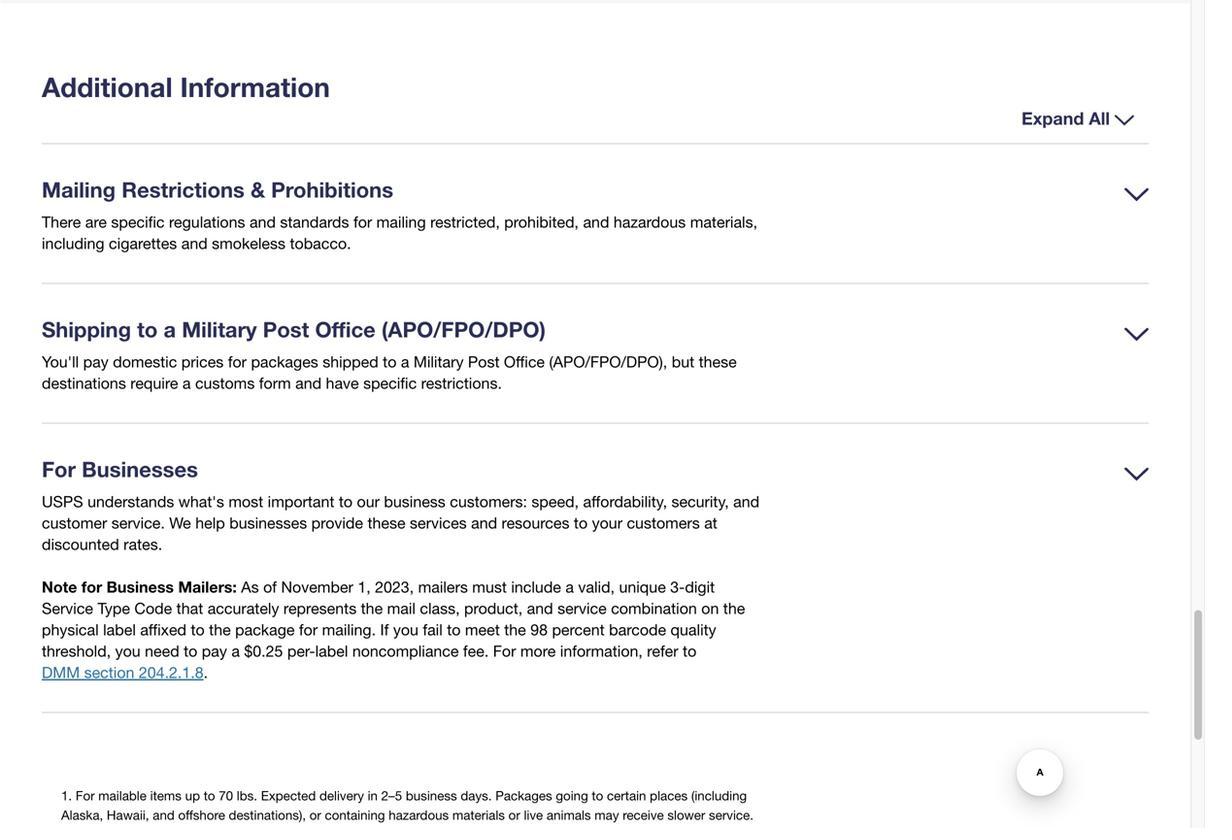 Task type: vqa. For each thing, say whether or not it's contained in the screenshot.
the topmost shipment
no



Task type: locate. For each thing, give the bounding box(es) containing it.
and inside as of november 1, 2023, mailers must include a valid, unique 3-digit service type code that accurately represents the mail class, product, and service combination on the physical label affixed to the package for mailing. if you fail to meet the 98 percent barcode quality threshold, you need to pay a $0.25 per-label noncompliance fee. for more information, refer to dmm section 204.2.1.8 .
[[527, 599, 553, 618]]

military up restrictions.
[[414, 352, 464, 371]]

mailing restrictions & prohibitions link
[[42, 177, 432, 202]]

there
[[42, 213, 81, 231]]

a up service
[[566, 578, 574, 596]]

hazardous left materials,
[[614, 213, 686, 231]]

the
[[361, 599, 383, 618], [723, 599, 745, 618], [209, 621, 231, 639], [504, 621, 526, 639]]

1.
[[61, 788, 72, 804]]

unique
[[619, 578, 666, 596]]

on
[[702, 599, 719, 618]]

post up the packages
[[263, 317, 309, 342]]

customs
[[195, 374, 255, 392]]

0 vertical spatial label
[[103, 621, 136, 639]]

businesses
[[229, 514, 307, 532]]

office
[[315, 317, 376, 342], [504, 352, 545, 371]]

these down our
[[368, 514, 406, 532]]

1 vertical spatial for
[[493, 642, 516, 660]]

0 vertical spatial these
[[699, 352, 737, 371]]

specific
[[111, 213, 165, 231], [363, 374, 417, 392]]

for up type
[[81, 577, 102, 596]]

1 horizontal spatial label
[[315, 642, 348, 660]]

business right 2–5 on the bottom of the page
[[406, 788, 457, 804]]

places
[[650, 788, 688, 804]]

0 horizontal spatial label
[[103, 621, 136, 639]]

destinations),
[[229, 807, 306, 823]]

business
[[107, 577, 174, 596]]

for inside as of november 1, 2023, mailers must include a valid, unique 3-digit service type code that accurately represents the mail class, product, and service combination on the physical label affixed to the package for mailing. if you fail to meet the 98 percent barcode quality threshold, you need to pay a $0.25 per-label noncompliance fee. for more information, refer to dmm section 204.2.1.8 .
[[493, 642, 516, 660]]

you up dmm section 204.2.1.8 link
[[115, 642, 141, 660]]

office inside "you'll pay domestic prices for packages shipped to a military post office (apo/fpo/dpo), but these destinations require a customs form and have specific restrictions."
[[504, 352, 545, 371]]

note for business mailers:
[[42, 577, 237, 596]]

pay up destinations
[[83, 352, 109, 371]]

packages
[[496, 788, 552, 804]]

1 horizontal spatial service.
[[709, 807, 754, 823]]

and
[[250, 213, 276, 231], [583, 213, 609, 231], [181, 234, 208, 252], [295, 374, 322, 392], [734, 492, 760, 511], [471, 514, 497, 532], [527, 599, 553, 618], [153, 807, 175, 823]]

pay up .
[[202, 642, 227, 660]]

of
[[263, 578, 277, 596]]

domestic
[[113, 352, 177, 371]]

we
[[169, 514, 191, 532]]

prohibitions
[[271, 177, 393, 202]]

to down that at the left of page
[[191, 621, 205, 639]]

1 horizontal spatial military
[[414, 352, 464, 371]]

mailing.
[[322, 621, 376, 639]]

service
[[558, 599, 607, 618]]

for
[[42, 456, 76, 482], [493, 642, 516, 660], [76, 788, 95, 804]]

0 horizontal spatial office
[[315, 317, 376, 342]]

0 horizontal spatial service.
[[111, 514, 165, 532]]

1 vertical spatial service.
[[709, 807, 754, 823]]

1 vertical spatial pay
[[202, 642, 227, 660]]

fail
[[423, 621, 443, 639]]

0 vertical spatial you
[[393, 621, 419, 639]]

1 horizontal spatial office
[[504, 352, 545, 371]]

valid,
[[578, 578, 615, 596]]

service. inside for mailable items up to 70 lbs. expected delivery in 2–5 business days. packages going to certain places (including alaska, hawaii, and offshore destinations), or containing hazardous materials or live animals may receive slower service.
[[709, 807, 754, 823]]

to up domestic
[[137, 317, 158, 342]]

1 horizontal spatial hazardous
[[614, 213, 686, 231]]

or down delivery
[[310, 807, 321, 823]]

0 horizontal spatial you
[[115, 642, 141, 660]]

as
[[241, 578, 259, 596]]

(apo/fpo/dpo)
[[382, 317, 546, 342]]

mailers:
[[178, 577, 237, 596]]

service. down (including
[[709, 807, 754, 823]]

the left 98
[[504, 621, 526, 639]]

slower
[[668, 807, 706, 823]]

type
[[98, 599, 130, 618]]

0 vertical spatial specific
[[111, 213, 165, 231]]

post up restrictions.
[[468, 352, 500, 371]]

delivery
[[320, 788, 364, 804]]

and down the packages
[[295, 374, 322, 392]]

have
[[326, 374, 359, 392]]

1 vertical spatial business
[[406, 788, 457, 804]]

include
[[511, 578, 561, 596]]

for mailable items up to 70 lbs. expected delivery in 2–5 business days. packages going to certain places (including alaska, hawaii, and offshore destinations), or containing hazardous materials or live animals may receive slower service.
[[61, 788, 757, 823]]

materials,
[[690, 213, 758, 231]]

specific down shipped
[[363, 374, 417, 392]]

label down type
[[103, 621, 136, 639]]

(apo/fpo/dpo),
[[549, 352, 668, 371]]

our
[[357, 492, 380, 511]]

1 horizontal spatial pay
[[202, 642, 227, 660]]

2 vertical spatial for
[[76, 788, 95, 804]]

for businesses
[[42, 456, 198, 482]]

0 horizontal spatial these
[[368, 514, 406, 532]]

1 vertical spatial hazardous
[[389, 807, 449, 823]]

including
[[42, 234, 105, 252]]

1 horizontal spatial specific
[[363, 374, 417, 392]]

tobacco.
[[290, 234, 351, 252]]

section
[[84, 663, 134, 682]]

for right 1. link
[[76, 788, 95, 804]]

business inside usps understands what's most important to our business customers: speed, affordability, security, and customer service. we help businesses provide these services and resources to your customers at discounted rates.
[[384, 492, 446, 511]]

0 horizontal spatial pay
[[83, 352, 109, 371]]

these
[[699, 352, 737, 371], [368, 514, 406, 532]]

0 vertical spatial military
[[182, 317, 257, 342]]

0 vertical spatial pay
[[83, 352, 109, 371]]

for left mailing on the top of page
[[354, 213, 372, 231]]

1 vertical spatial post
[[468, 352, 500, 371]]

0 horizontal spatial military
[[182, 317, 257, 342]]

to
[[137, 317, 158, 342], [383, 352, 397, 371], [339, 492, 353, 511], [574, 514, 588, 532], [191, 621, 205, 639], [447, 621, 461, 639], [184, 642, 198, 660], [683, 642, 697, 660], [204, 788, 215, 804], [592, 788, 603, 804]]

office up shipped
[[315, 317, 376, 342]]

hazardous inside for mailable items up to 70 lbs. expected delivery in 2–5 business days. packages going to certain places (including alaska, hawaii, and offshore destinations), or containing hazardous materials or live animals may receive slower service.
[[389, 807, 449, 823]]

dmm
[[42, 663, 80, 682]]

service.
[[111, 514, 165, 532], [709, 807, 754, 823]]

1 vertical spatial office
[[504, 352, 545, 371]]

and inside for mailable items up to 70 lbs. expected delivery in 2–5 business days. packages going to certain places (including alaska, hawaii, and offshore destinations), or containing hazardous materials or live animals may receive slower service.
[[153, 807, 175, 823]]

office down (apo/fpo/dpo)
[[504, 352, 545, 371]]

label down mailing.
[[315, 642, 348, 660]]

for right the fee.
[[493, 642, 516, 660]]

must
[[472, 578, 507, 596]]

98
[[531, 621, 548, 639]]

meet
[[465, 621, 500, 639]]

for inside as of november 1, 2023, mailers must include a valid, unique 3-digit service type code that accurately represents the mail class, product, and service combination on the physical label affixed to the package for mailing. if you fail to meet the 98 percent barcode quality threshold, you need to pay a $0.25 per-label noncompliance fee. for more information, refer to dmm section 204.2.1.8 .
[[299, 621, 318, 639]]

1 vertical spatial specific
[[363, 374, 417, 392]]

0 vertical spatial business
[[384, 492, 446, 511]]

noncompliance
[[352, 642, 459, 660]]

hazardous inside there are specific regulations and standards for mailing restricted, prohibited, and hazardous materials, including cigarettes and smokeless tobacco.
[[614, 213, 686, 231]]

2 or from the left
[[509, 807, 520, 823]]

quality
[[671, 621, 717, 639]]

more
[[521, 642, 556, 660]]

1 horizontal spatial these
[[699, 352, 737, 371]]

specific inside "you'll pay domestic prices for packages shipped to a military post office (apo/fpo/dpo), but these destinations require a customs form and have specific restrictions."
[[363, 374, 417, 392]]

military inside "you'll pay domestic prices for packages shipped to a military post office (apo/fpo/dpo), but these destinations require a customs form and have specific restrictions."
[[414, 352, 464, 371]]

0 horizontal spatial hazardous
[[389, 807, 449, 823]]

0 vertical spatial service.
[[111, 514, 165, 532]]

mailers
[[418, 578, 468, 596]]

0 horizontal spatial specific
[[111, 213, 165, 231]]

smokeless
[[212, 234, 286, 252]]

204.2.1.8
[[139, 663, 204, 682]]

0 vertical spatial hazardous
[[614, 213, 686, 231]]

for up per-
[[299, 621, 318, 639]]

and down items
[[153, 807, 175, 823]]

1 vertical spatial these
[[368, 514, 406, 532]]

the down the 1,
[[361, 599, 383, 618]]

and up 98
[[527, 599, 553, 618]]

specific up cigarettes
[[111, 213, 165, 231]]

a right shipped
[[401, 352, 409, 371]]

0 vertical spatial post
[[263, 317, 309, 342]]

1 horizontal spatial or
[[509, 807, 520, 823]]

restrictions
[[122, 177, 245, 202]]

for inside there are specific regulations and standards for mailing restricted, prohibited, and hazardous materials, including cigarettes and smokeless tobacco.
[[354, 213, 372, 231]]

all
[[1089, 107, 1110, 129]]

you right if at left bottom
[[393, 621, 419, 639]]

regulations
[[169, 213, 245, 231]]

service. up rates.
[[111, 514, 165, 532]]

1 horizontal spatial post
[[468, 352, 500, 371]]

to up may
[[592, 788, 603, 804]]

for inside for mailable items up to 70 lbs. expected delivery in 2–5 business days. packages going to certain places (including alaska, hawaii, and offshore destinations), or containing hazardous materials or live animals may receive slower service.
[[76, 788, 95, 804]]

for up usps
[[42, 456, 76, 482]]

0 vertical spatial for
[[42, 456, 76, 482]]

label
[[103, 621, 136, 639], [315, 642, 348, 660]]

post inside "you'll pay domestic prices for packages shipped to a military post office (apo/fpo/dpo), but these destinations require a customs form and have specific restrictions."
[[468, 352, 500, 371]]

threshold,
[[42, 642, 111, 660]]

customers
[[627, 514, 700, 532]]

these right but
[[699, 352, 737, 371]]

business
[[384, 492, 446, 511], [406, 788, 457, 804]]

or left live
[[509, 807, 520, 823]]

1 vertical spatial military
[[414, 352, 464, 371]]

or
[[310, 807, 321, 823], [509, 807, 520, 823]]

business up services
[[384, 492, 446, 511]]

service
[[42, 599, 93, 618]]

1 vertical spatial label
[[315, 642, 348, 660]]

shipping to a military post office (apo/fpo/dpo)
[[42, 317, 546, 342]]

hazardous down 2–5 on the bottom of the page
[[389, 807, 449, 823]]

live
[[524, 807, 543, 823]]

1 vertical spatial you
[[115, 642, 141, 660]]

to inside "you'll pay domestic prices for packages shipped to a military post office (apo/fpo/dpo), but these destinations require a customs form and have specific restrictions."
[[383, 352, 397, 371]]

pay inside "you'll pay domestic prices for packages shipped to a military post office (apo/fpo/dpo), but these destinations require a customs form and have specific restrictions."
[[83, 352, 109, 371]]

0 horizontal spatial or
[[310, 807, 321, 823]]

refer
[[647, 642, 679, 660]]

military up prices
[[182, 317, 257, 342]]

to right shipped
[[383, 352, 397, 371]]

materials
[[453, 807, 505, 823]]

for up customs in the left of the page
[[228, 352, 247, 371]]

to left your on the bottom
[[574, 514, 588, 532]]

package
[[235, 621, 295, 639]]



Task type: describe. For each thing, give the bounding box(es) containing it.
these inside "you'll pay domestic prices for packages shipped to a military post office (apo/fpo/dpo), but these destinations require a customs form and have specific restrictions."
[[699, 352, 737, 371]]

security,
[[672, 492, 729, 511]]

service. inside usps understands what's most important to our business customers: speed, affordability, security, and customer service. we help businesses provide these services and resources to your customers at discounted rates.
[[111, 514, 165, 532]]

note
[[42, 577, 77, 596]]

digit
[[685, 578, 715, 596]]

require
[[130, 374, 178, 392]]

may
[[595, 807, 619, 823]]

restricted,
[[430, 213, 500, 231]]

and down customers:
[[471, 514, 497, 532]]

a up domestic
[[164, 317, 176, 342]]

1 horizontal spatial you
[[393, 621, 419, 639]]

these inside usps understands what's most important to our business customers: speed, affordability, security, and customer service. we help businesses provide these services and resources to your customers at discounted rates.
[[368, 514, 406, 532]]

provide
[[311, 514, 363, 532]]

animals
[[547, 807, 591, 823]]

usps
[[42, 492, 83, 511]]

per-
[[287, 642, 315, 660]]

as of november 1, 2023, mailers must include a valid, unique 3-digit service type code that accurately represents the mail class, product, and service combination on the physical label affixed to the package for mailing. if you fail to meet the 98 percent barcode quality threshold, you need to pay a $0.25 per-label noncompliance fee. for more information, refer to dmm section 204.2.1.8 .
[[42, 578, 745, 682]]

certain
[[607, 788, 646, 804]]

additional information expand all
[[42, 70, 1110, 129]]

0 horizontal spatial post
[[263, 317, 309, 342]]

expand
[[1022, 107, 1084, 129]]

1 or from the left
[[310, 807, 321, 823]]

physical
[[42, 621, 99, 639]]

items
[[150, 788, 182, 804]]

affordability,
[[583, 492, 667, 511]]

for for for mailable items up to 70 lbs. expected delivery in 2–5 business days. packages going to certain places (including alaska, hawaii, and offshore destinations), or containing hazardous materials or live animals may receive slower service.
[[76, 788, 95, 804]]

to left 70
[[204, 788, 215, 804]]

at
[[704, 514, 718, 532]]

understands
[[88, 492, 174, 511]]

accurately
[[208, 599, 279, 618]]

to right fail
[[447, 621, 461, 639]]

destinations
[[42, 374, 126, 392]]

restrictions.
[[421, 374, 502, 392]]

november
[[281, 578, 353, 596]]

combination
[[611, 599, 697, 618]]

dmm section 204.2.1.8 link
[[42, 662, 204, 683]]

and down regulations
[[181, 234, 208, 252]]

(including
[[691, 788, 747, 804]]

but
[[672, 352, 695, 371]]

that
[[176, 599, 203, 618]]

speed,
[[532, 492, 579, 511]]

hawaii,
[[107, 807, 149, 823]]

to down quality
[[683, 642, 697, 660]]

there are specific regulations and standards for mailing restricted, prohibited, and hazardous materials, including cigarettes and smokeless tobacco.
[[42, 213, 758, 252]]

specific inside there are specific regulations and standards for mailing restricted, prohibited, and hazardous materials, including cigarettes and smokeless tobacco.
[[111, 213, 165, 231]]

a left $0.25
[[231, 642, 240, 660]]

and right the security,
[[734, 492, 760, 511]]

you'll
[[42, 352, 79, 371]]

a down prices
[[183, 374, 191, 392]]

prohibited,
[[504, 213, 579, 231]]

businesses
[[82, 456, 198, 482]]

services
[[410, 514, 467, 532]]

pay inside as of november 1, 2023, mailers must include a valid, unique 3-digit service type code that accurately represents the mail class, product, and service combination on the physical label affixed to the package for mailing. if you fail to meet the 98 percent barcode quality threshold, you need to pay a $0.25 per-label noncompliance fee. for more information, refer to dmm section 204.2.1.8 .
[[202, 642, 227, 660]]

prices
[[181, 352, 224, 371]]

class,
[[420, 599, 460, 618]]

70
[[219, 788, 233, 804]]

most
[[229, 492, 263, 511]]

for for for businesses
[[42, 456, 76, 482]]

to left our
[[339, 492, 353, 511]]

code
[[134, 599, 172, 618]]

for inside "you'll pay domestic prices for packages shipped to a military post office (apo/fpo/dpo), but these destinations require a customs form and have specific restrictions."
[[228, 352, 247, 371]]

in
[[368, 788, 378, 804]]

receive
[[623, 807, 664, 823]]

mailing
[[42, 177, 116, 202]]

product,
[[464, 599, 523, 618]]

what's
[[178, 492, 224, 511]]

1,
[[358, 578, 371, 596]]

shipping to a military post office (apo/fpo/dpo) link
[[42, 317, 585, 342]]

2–5
[[381, 788, 402, 804]]

and right "prohibited,"
[[583, 213, 609, 231]]

expected
[[261, 788, 316, 804]]

represents
[[284, 599, 357, 618]]

containing
[[325, 807, 385, 823]]

the down accurately
[[209, 621, 231, 639]]

are
[[85, 213, 107, 231]]

resources
[[502, 514, 570, 532]]

affixed
[[140, 621, 187, 639]]

.
[[204, 663, 208, 682]]

need
[[145, 642, 179, 660]]

&
[[251, 177, 265, 202]]

and inside "you'll pay domestic prices for packages shipped to a military post office (apo/fpo/dpo), but these destinations require a customs form and have specific restrictions."
[[295, 374, 322, 392]]

up
[[185, 788, 200, 804]]

mail
[[387, 599, 416, 618]]

you'll pay domestic prices for packages shipped to a military post office (apo/fpo/dpo), but these destinations require a customs form and have specific restrictions.
[[42, 352, 737, 392]]

packages
[[251, 352, 318, 371]]

shipping
[[42, 317, 131, 342]]

to right the need
[[184, 642, 198, 660]]

help
[[195, 514, 225, 532]]

barcode
[[609, 621, 666, 639]]

the right on at right bottom
[[723, 599, 745, 618]]

information,
[[560, 642, 643, 660]]

and up smokeless
[[250, 213, 276, 231]]

days.
[[461, 788, 492, 804]]

additional
[[42, 70, 173, 103]]

business inside for mailable items up to 70 lbs. expected delivery in 2–5 business days. packages going to certain places (including alaska, hawaii, and offshore destinations), or containing hazardous materials or live animals may receive slower service.
[[406, 788, 457, 804]]

going
[[556, 788, 588, 804]]

0 vertical spatial office
[[315, 317, 376, 342]]



